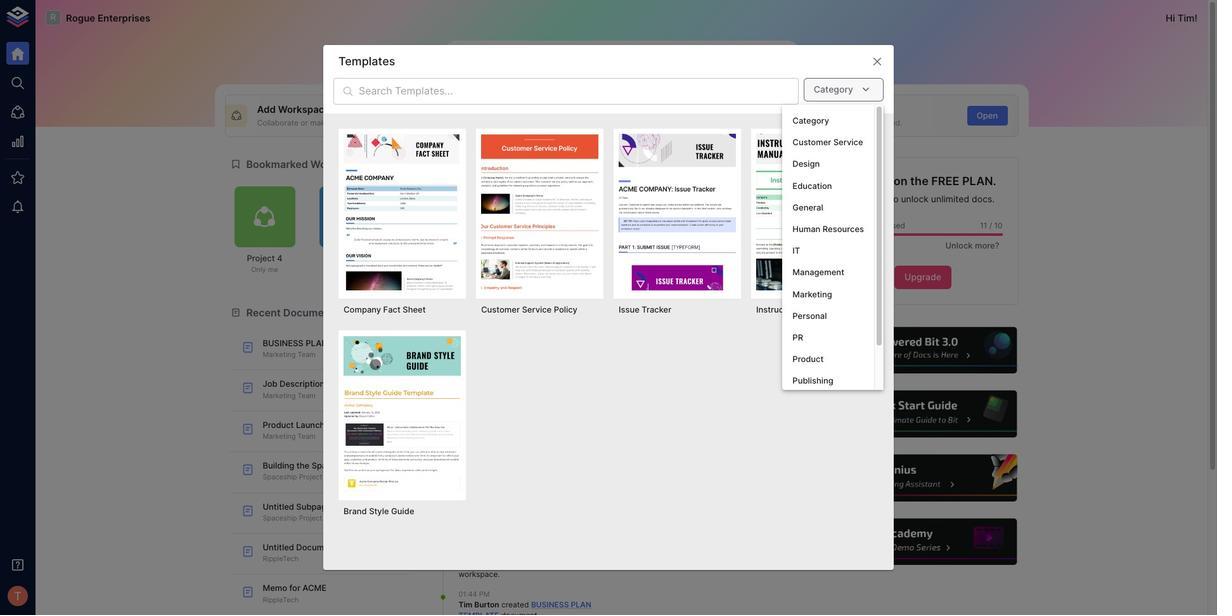 Task type: describe. For each thing, give the bounding box(es) containing it.
plan.
[[963, 174, 997, 187]]

document inside 'untitled subpage spaceship project > 📄 untitled document'
[[370, 514, 404, 523]]

upgrade inside button
[[905, 272, 942, 282]]

document for untitled
[[296, 542, 337, 553]]

1 vertical spatial category
[[793, 115, 830, 126]]

/
[[990, 221, 993, 230]]

description
[[280, 379, 325, 389]]

make
[[310, 118, 330, 127]]

1 vertical spatial spaceship
[[263, 473, 297, 482]]

t
[[14, 589, 21, 603]]

more?
[[976, 241, 1000, 251]]

me for project
[[268, 265, 278, 274]]

11
[[981, 221, 988, 230]]

untitled for untitled document
[[263, 542, 294, 553]]

project inside building the spaceship spaceship project
[[299, 473, 322, 482]]

document for create
[[559, 103, 606, 115]]

service for customer service
[[834, 137, 864, 147]]

it
[[793, 246, 801, 256]]

human resources button
[[783, 218, 875, 240]]

publishing
[[793, 376, 834, 386]]

free
[[932, 174, 960, 187]]

11:13 am tim burton subpage
[[459, 362, 500, 392]]

pr
[[793, 332, 804, 342]]

2023
[[471, 409, 492, 419]]

📄
[[331, 514, 340, 523]]

t button
[[4, 582, 32, 610]]

education button
[[783, 175, 875, 196]]

marketing inside button
[[793, 289, 833, 299]]

guide
[[391, 506, 415, 516]]

management
[[793, 267, 845, 277]]

create document create
[[525, 103, 733, 120]]

bookmark workspace
[[497, 217, 533, 236]]

1 help image from the top
[[828, 325, 1019, 376]]

tim for 11:36 am tim burton workspace
[[459, 486, 473, 495]]

dec 05, 2023
[[439, 409, 492, 419]]

on
[[894, 174, 908, 187]]

plan for business plan template marketing team
[[306, 338, 328, 348]]

marketing inside job description template marketing team
[[263, 391, 296, 400]]

me inside the 'rippletech only me'
[[353, 265, 363, 274]]

rippletech inside memo for acme rippletech
[[263, 595, 299, 604]]

marketing inside business plan template marketing team
[[263, 350, 296, 359]]

workspace inside 11:51 am tim burton workspace
[[459, 455, 498, 465]]

only inside the 'rippletech only me'
[[336, 265, 351, 274]]

11:51
[[459, 435, 475, 444]]

recent
[[246, 306, 281, 319]]

company
[[344, 304, 381, 315]]

create for create
[[707, 110, 733, 120]]

category inside templates dialog
[[814, 84, 854, 95]]

it button
[[783, 240, 875, 262]]

customer for customer service
[[793, 137, 832, 147]]

am for 11:13 am tim burton subpage
[[477, 362, 488, 371]]

add button
[[431, 106, 472, 125]]

brand style guide image
[[344, 336, 461, 492]]

team inside the marketing team only me
[[445, 253, 467, 263]]

product launch marketing plan
[[665, 379, 788, 389]]

workspace inside "11:36 am tim burton workspace"
[[459, 496, 498, 506]]

product for product launch marketing plan
[[665, 379, 696, 389]]

rippletech only me
[[328, 253, 371, 274]]

only for marketing
[[421, 265, 436, 274]]

unlimited
[[932, 194, 970, 204]]

team inside job description template marketing team
[[298, 391, 316, 400]]

product launch marketing plan link
[[632, 371, 813, 412]]

for
[[290, 583, 301, 593]]

it
[[332, 118, 336, 127]]

private.
[[339, 118, 366, 127]]

subpage
[[296, 502, 332, 512]]

product launch marketing plan marketing team
[[263, 420, 386, 441]]

bookmarked
[[246, 158, 308, 170]]

education
[[793, 181, 833, 191]]

tim burton created
[[459, 600, 531, 609]]

job description template marketing team
[[263, 379, 364, 400]]

inspired.
[[872, 118, 903, 127]]

design button
[[783, 153, 875, 175]]

style
[[369, 506, 389, 516]]

unlock
[[902, 194, 929, 204]]

>
[[324, 514, 329, 523]]

bookmark
[[499, 217, 532, 226]]

business for business plan template marketing team
[[263, 338, 304, 348]]

template inside "template gallery create faster and get inspired."
[[793, 103, 836, 115]]

or
[[301, 118, 308, 127]]

1 vertical spatial category button
[[783, 110, 875, 131]]

are
[[874, 174, 891, 187]]

instruction
[[757, 304, 799, 315]]

building
[[263, 461, 295, 471]]

subpage
[[459, 382, 490, 392]]

template inside job description template marketing team
[[327, 379, 364, 389]]

building the spaceship spaceship project
[[263, 461, 353, 482]]

am for 11:36 am tim burton workspace
[[478, 476, 489, 485]]

0 vertical spatial rippletech
[[328, 253, 371, 263]]

used
[[887, 221, 906, 230]]

sheet
[[403, 304, 426, 315]]

untitled document rippletech
[[263, 542, 337, 563]]

brand style guide
[[344, 506, 415, 516]]

personal
[[793, 311, 827, 321]]

category button inside templates dialog
[[804, 78, 884, 101]]

11 / 10
[[981, 221, 1003, 230]]

issue
[[619, 304, 640, 315]]

recent documents
[[246, 306, 340, 319]]

Search Templates... text field
[[359, 78, 799, 105]]

workspaces
[[311, 158, 371, 170]]

rippletech inside untitled document rippletech
[[263, 555, 299, 563]]

faster
[[820, 118, 841, 127]]

business plan template marketing team
[[263, 338, 374, 359]]

tim down "01:44"
[[459, 600, 473, 609]]

general button
[[783, 196, 875, 218]]

01:44
[[459, 590, 477, 599]]

workspace inside the add workspace collaborate or make it private.
[[278, 103, 330, 115]]

acme
[[303, 583, 327, 593]]

workspace activities
[[447, 306, 551, 319]]



Task type: vqa. For each thing, say whether or not it's contained in the screenshot.


Task type: locate. For each thing, give the bounding box(es) containing it.
rippletech down memo in the bottom left of the page
[[263, 595, 299, 604]]

plan for business plan template
[[571, 600, 592, 609]]

category button
[[804, 78, 884, 101], [783, 110, 875, 131]]

untitled up memo in the bottom left of the page
[[263, 542, 294, 553]]

1 horizontal spatial workspace
[[447, 306, 503, 319]]

product for product
[[793, 354, 824, 364]]

the inside you are on the free plan. upgrade to unlock unlimited docs.
[[911, 174, 929, 187]]

workspace up 11:36
[[459, 455, 498, 465]]

tim down 11:13
[[459, 371, 473, 381]]

plan inside the business plan template
[[571, 600, 592, 609]]

1 vertical spatial upgrade
[[905, 272, 942, 282]]

1 vertical spatial document
[[370, 514, 404, 523]]

rippletech up the company
[[328, 253, 371, 263]]

only up sheet
[[421, 265, 436, 274]]

project up the subpage
[[299, 473, 322, 482]]

untitled inside untitled document rippletech
[[263, 542, 294, 553]]

you
[[850, 174, 871, 187]]

0 vertical spatial documents
[[844, 221, 885, 230]]

1 vertical spatial launch
[[296, 420, 325, 430]]

product button
[[783, 348, 875, 370]]

1 horizontal spatial add
[[444, 110, 460, 120]]

template for business plan template marketing team
[[330, 338, 374, 348]]

0 vertical spatial customer
[[793, 137, 832, 147]]

0 vertical spatial project
[[247, 253, 275, 263]]

documents used
[[844, 221, 906, 230]]

template inside business plan template marketing team
[[330, 338, 374, 348]]

category button up gallery at the right of the page
[[804, 78, 884, 101]]

customer service policy
[[481, 304, 578, 315]]

and
[[843, 118, 856, 127]]

only for project
[[251, 265, 266, 274]]

0 horizontal spatial business
[[263, 338, 304, 348]]

marketing
[[403, 253, 443, 263], [793, 289, 833, 299], [263, 350, 296, 359], [729, 379, 769, 389], [263, 391, 296, 400], [327, 420, 367, 430], [263, 432, 296, 441]]

1 vertical spatial template
[[459, 611, 499, 615]]

1 horizontal spatial documents
[[844, 221, 885, 230]]

customer inside templates dialog
[[481, 304, 520, 315]]

1 horizontal spatial plan
[[771, 379, 788, 389]]

template
[[793, 103, 836, 115], [327, 379, 364, 389]]

1 horizontal spatial product
[[665, 379, 696, 389]]

1 horizontal spatial document
[[370, 514, 404, 523]]

only up the company
[[336, 265, 351, 274]]

2 horizontal spatial product
[[793, 354, 824, 364]]

untitled
[[263, 502, 294, 512], [342, 514, 368, 523], [263, 542, 294, 553]]

plan inside business plan template marketing team
[[306, 338, 328, 348]]

1 horizontal spatial the
[[911, 174, 929, 187]]

0 horizontal spatial service
[[522, 304, 552, 315]]

0 horizontal spatial plan
[[369, 420, 386, 430]]

0 vertical spatial business
[[263, 338, 304, 348]]

1 vertical spatial template
[[327, 379, 364, 389]]

template down the company
[[330, 338, 374, 348]]

service inside templates dialog
[[522, 304, 552, 315]]

open button
[[968, 106, 1008, 125]]

template right description
[[327, 379, 364, 389]]

plan for product launch marketing plan marketing team
[[369, 420, 386, 430]]

personal button
[[783, 305, 875, 327]]

general
[[793, 202, 824, 212]]

memo
[[263, 583, 287, 593]]

0 horizontal spatial documents
[[283, 306, 340, 319]]

instruction manual
[[757, 304, 830, 315]]

company fact sheet
[[344, 304, 426, 315]]

01:44 pm
[[459, 590, 490, 599]]

0 vertical spatial untitled
[[263, 502, 294, 512]]

0 vertical spatial plan
[[771, 379, 788, 389]]

1 horizontal spatial only
[[336, 265, 351, 274]]

0 vertical spatial category button
[[804, 78, 884, 101]]

only inside project 4 only me
[[251, 265, 266, 274]]

me
[[268, 265, 278, 274], [353, 265, 363, 274], [438, 265, 448, 274]]

11:51 am tim burton workspace
[[459, 435, 500, 465]]

company fact sheet image
[[344, 134, 461, 290]]

burton down pm
[[475, 600, 500, 609]]

collaborate
[[257, 118, 299, 127]]

the
[[911, 174, 929, 187], [297, 461, 310, 471]]

customer service button
[[783, 131, 875, 153]]

0 horizontal spatial me
[[268, 265, 278, 274]]

product inside product launch marketing plan marketing team
[[263, 420, 294, 430]]

tim inside "11:36 am tim burton workspace"
[[459, 486, 473, 495]]

0 vertical spatial spaceship
[[312, 461, 353, 471]]

team inside business plan template marketing team
[[298, 350, 316, 359]]

human
[[793, 224, 821, 234]]

bookmark workspace button
[[485, 186, 546, 247]]

untitled for untitled subpage
[[263, 502, 294, 512]]

plan
[[306, 338, 328, 348], [571, 600, 592, 609]]

0 horizontal spatial customer
[[481, 304, 520, 315]]

service down and
[[834, 137, 864, 147]]

you are on the free plan. upgrade to unlock unlimited docs.
[[850, 174, 997, 204]]

project inside 'untitled subpage spaceship project > 📄 untitled document'
[[299, 514, 322, 523]]

burton inside 11:51 am tim burton workspace
[[475, 444, 500, 454]]

10
[[995, 221, 1003, 230]]

business plan template link
[[459, 600, 592, 615]]

am inside "11:36 am tim burton workspace"
[[478, 476, 489, 485]]

am right 11:51
[[477, 435, 488, 444]]

2 vertical spatial product
[[263, 420, 294, 430]]

am right 11:36
[[478, 476, 489, 485]]

service for customer service policy
[[522, 304, 552, 315]]

2 horizontal spatial document
[[559, 103, 606, 115]]

0 horizontal spatial template
[[327, 379, 364, 389]]

me inside the marketing team only me
[[438, 265, 448, 274]]

0 vertical spatial template
[[330, 338, 374, 348]]

documents left used
[[844, 221, 885, 230]]

template inside the business plan template
[[459, 611, 499, 615]]

0 vertical spatial product
[[793, 354, 824, 364]]

tim for 11:13 am tim burton subpage
[[459, 371, 473, 381]]

0 vertical spatial upgrade
[[852, 194, 888, 204]]

2 horizontal spatial me
[[438, 265, 448, 274]]

template for business plan template
[[459, 611, 499, 615]]

1 vertical spatial the
[[297, 461, 310, 471]]

1 vertical spatial product
[[665, 379, 696, 389]]

spaceship for building the spaceship
[[312, 461, 353, 471]]

untitled left the subpage
[[263, 502, 294, 512]]

category up gallery at the right of the page
[[814, 84, 854, 95]]

create inside "template gallery create faster and get inspired."
[[793, 118, 818, 127]]

rogue enterprises
[[66, 12, 150, 24]]

spaceship for untitled subpage
[[263, 514, 297, 523]]

the right building
[[297, 461, 310, 471]]

0 horizontal spatial only
[[251, 265, 266, 274]]

1 horizontal spatial upgrade
[[905, 272, 942, 282]]

.
[[498, 569, 500, 579]]

product for product launch marketing plan marketing team
[[263, 420, 294, 430]]

category
[[814, 84, 854, 95], [793, 115, 830, 126]]

1 vertical spatial plan
[[369, 420, 386, 430]]

burton inside 11:13 am tim burton subpage
[[475, 371, 500, 381]]

burton up subpage
[[475, 371, 500, 381]]

tim down 11:51
[[459, 444, 473, 454]]

tim
[[1178, 12, 1195, 24], [459, 371, 473, 381], [459, 444, 473, 454], [459, 486, 473, 495], [459, 600, 473, 609]]

human resources
[[793, 224, 865, 234]]

upgrade button
[[895, 266, 952, 289]]

!
[[1195, 12, 1198, 24]]

add inside the add workspace collaborate or make it private.
[[257, 103, 276, 115]]

only inside the marketing team only me
[[421, 265, 436, 274]]

1 horizontal spatial template
[[793, 103, 836, 115]]

rippletech up memo in the bottom left of the page
[[263, 555, 299, 563]]

category up customer service
[[793, 115, 830, 126]]

favorited
[[694, 306, 740, 319]]

tim inside 11:51 am tim burton workspace
[[459, 444, 473, 454]]

spaceship down product launch marketing plan marketing team
[[312, 461, 353, 471]]

05,
[[456, 409, 469, 419]]

burton down 11:36
[[475, 486, 500, 495]]

0 horizontal spatial product
[[263, 420, 294, 430]]

1 vertical spatial customer
[[481, 304, 520, 315]]

am
[[477, 362, 488, 371], [477, 435, 488, 444], [478, 476, 489, 485]]

1 horizontal spatial template
[[459, 611, 499, 615]]

rogue
[[66, 12, 95, 24]]

2 vertical spatial project
[[299, 514, 322, 523]]

1 vertical spatial workspace
[[447, 306, 503, 319]]

1 horizontal spatial customer
[[793, 137, 832, 147]]

1 horizontal spatial service
[[834, 137, 864, 147]]

2 horizontal spatial create
[[793, 118, 818, 127]]

hi tim !
[[1166, 12, 1198, 24]]

2 vertical spatial spaceship
[[263, 514, 297, 523]]

service inside 'button'
[[834, 137, 864, 147]]

template gallery create faster and get inspired.
[[793, 103, 903, 127]]

4 help image from the top
[[828, 517, 1019, 567]]

document inside untitled document rippletech
[[296, 542, 337, 553]]

1 me from the left
[[268, 265, 278, 274]]

am inside 11:13 am tim burton subpage
[[477, 362, 488, 371]]

0 vertical spatial document
[[559, 103, 606, 115]]

spaceship down building
[[263, 473, 297, 482]]

create button
[[700, 106, 740, 125]]

plan
[[771, 379, 788, 389], [369, 420, 386, 430]]

11:13
[[459, 362, 475, 371]]

management button
[[783, 262, 875, 283]]

customer service
[[793, 137, 864, 147]]

project
[[247, 253, 275, 263], [299, 473, 322, 482], [299, 514, 322, 523]]

instruction manual image
[[757, 134, 874, 290]]

the up unlock
[[911, 174, 929, 187]]

0 vertical spatial service
[[834, 137, 864, 147]]

unlock
[[946, 241, 973, 251]]

category button up customer service
[[783, 110, 875, 131]]

4 burton from the top
[[475, 600, 500, 609]]

2 burton from the top
[[475, 444, 500, 454]]

business inside business plan template marketing team
[[263, 338, 304, 348]]

spaceship inside 'untitled subpage spaceship project > 📄 untitled document'
[[263, 514, 297, 523]]

upgrade inside you are on the free plan. upgrade to unlock unlimited docs.
[[852, 194, 888, 204]]

upgrade
[[852, 194, 888, 204], [905, 272, 942, 282]]

3 me from the left
[[438, 265, 448, 274]]

recently favorited
[[649, 306, 740, 319]]

0 horizontal spatial launch
[[296, 420, 325, 430]]

2 vertical spatial am
[[478, 476, 489, 485]]

1 burton from the top
[[475, 371, 500, 381]]

templates dialog
[[323, 45, 894, 570]]

upgrade down you
[[852, 194, 888, 204]]

business for business plan template
[[531, 600, 569, 609]]

0 vertical spatial workspace
[[278, 103, 330, 115]]

workspace .
[[459, 569, 500, 579]]

0 horizontal spatial add
[[257, 103, 276, 115]]

0 horizontal spatial create
[[525, 103, 556, 115]]

2 vertical spatial document
[[296, 542, 337, 553]]

1 vertical spatial service
[[522, 304, 552, 315]]

template down tim burton created
[[459, 611, 499, 615]]

business right created
[[531, 600, 569, 609]]

burton inside "11:36 am tim burton workspace"
[[475, 486, 500, 495]]

tim down 11:36
[[459, 486, 473, 495]]

project down the subpage
[[299, 514, 322, 523]]

manual
[[801, 304, 830, 315]]

today
[[439, 336, 463, 346]]

untitled right 📄
[[342, 514, 368, 523]]

policy
[[554, 304, 578, 315]]

document inside create document create
[[559, 103, 606, 115]]

11:36
[[459, 476, 476, 485]]

only
[[251, 265, 266, 274], [336, 265, 351, 274], [421, 265, 436, 274]]

add for add workspace collaborate or make it private.
[[257, 103, 276, 115]]

1 vertical spatial rippletech
[[263, 555, 299, 563]]

documents up business plan template marketing team
[[283, 306, 340, 319]]

service left "policy"
[[522, 304, 552, 315]]

1 horizontal spatial plan
[[571, 600, 592, 609]]

brand
[[344, 506, 367, 516]]

me for marketing
[[438, 265, 448, 274]]

launch for product launch marketing plan marketing team
[[296, 420, 325, 430]]

activities
[[505, 306, 551, 319]]

1 only from the left
[[251, 265, 266, 274]]

1 horizontal spatial me
[[353, 265, 363, 274]]

0 vertical spatial plan
[[306, 338, 328, 348]]

unlock more?
[[946, 241, 1000, 251]]

2 me from the left
[[353, 265, 363, 274]]

resources
[[823, 224, 865, 234]]

business down the recent documents at the left of the page
[[263, 338, 304, 348]]

tim inside 11:13 am tim burton subpage
[[459, 371, 473, 381]]

create for template
[[793, 118, 818, 127]]

am for 11:51 am tim burton workspace
[[477, 435, 488, 444]]

docs.
[[972, 194, 995, 204]]

to
[[891, 194, 899, 204]]

tim right the hi
[[1178, 12, 1195, 24]]

1 vertical spatial project
[[299, 473, 322, 482]]

launch inside product launch marketing plan marketing team
[[296, 420, 325, 430]]

1 horizontal spatial launch
[[698, 379, 727, 389]]

issue tracker image
[[619, 134, 736, 290]]

burton down 11:51
[[475, 444, 500, 454]]

pr button
[[783, 327, 875, 348]]

0 horizontal spatial the
[[297, 461, 310, 471]]

tim for 11:51 am tim burton workspace
[[459, 444, 473, 454]]

3 only from the left
[[421, 265, 436, 274]]

am inside 11:51 am tim burton workspace
[[477, 435, 488, 444]]

help image
[[828, 325, 1019, 376], [828, 389, 1019, 439], [828, 453, 1019, 503], [828, 517, 1019, 567]]

1 vertical spatial untitled
[[342, 514, 368, 523]]

1 vertical spatial am
[[477, 435, 488, 444]]

business inside the business plan template
[[531, 600, 569, 609]]

product inside button
[[793, 354, 824, 364]]

0 horizontal spatial workspace
[[278, 103, 330, 115]]

project inside project 4 only me
[[247, 253, 275, 263]]

2 only from the left
[[336, 265, 351, 274]]

0 vertical spatial the
[[911, 174, 929, 187]]

spaceship
[[312, 461, 353, 471], [263, 473, 297, 482], [263, 514, 297, 523]]

marketing inside the marketing team only me
[[403, 253, 443, 263]]

workspace up or
[[278, 103, 330, 115]]

1 horizontal spatial business
[[531, 600, 569, 609]]

1 vertical spatial plan
[[571, 600, 592, 609]]

2 vertical spatial rippletech
[[263, 595, 299, 604]]

untitled subpage spaceship project > 📄 untitled document
[[263, 502, 404, 523]]

0 horizontal spatial document
[[296, 542, 337, 553]]

add inside button
[[444, 110, 460, 120]]

0 vertical spatial template
[[793, 103, 836, 115]]

team inside product launch marketing plan marketing team
[[298, 432, 316, 441]]

workspace up today
[[447, 306, 503, 319]]

2 help image from the top
[[828, 389, 1019, 439]]

2 horizontal spatial only
[[421, 265, 436, 274]]

plan inside product launch marketing plan link
[[771, 379, 788, 389]]

template up faster
[[793, 103, 836, 115]]

1 vertical spatial business
[[531, 600, 569, 609]]

customer service policy image
[[481, 134, 599, 290]]

project left 4
[[247, 253, 275, 263]]

burton for 11:13 am tim burton subpage
[[475, 371, 500, 381]]

burton for 11:51 am tim burton workspace
[[475, 444, 500, 454]]

bookmarked workspaces
[[246, 158, 371, 170]]

burton for 11:36 am tim burton workspace
[[475, 486, 500, 495]]

me inside project 4 only me
[[268, 265, 278, 274]]

r
[[50, 12, 56, 22]]

3 help image from the top
[[828, 453, 1019, 503]]

fact
[[384, 304, 401, 315]]

workspace inside button
[[497, 227, 533, 236]]

1 vertical spatial documents
[[283, 306, 340, 319]]

3 burton from the top
[[475, 486, 500, 495]]

workspace down bookmark
[[497, 227, 533, 236]]

customer inside 'button'
[[793, 137, 832, 147]]

issue tracker
[[619, 304, 672, 315]]

spaceship down the subpage
[[263, 514, 297, 523]]

burton
[[475, 371, 500, 381], [475, 444, 500, 454], [475, 486, 500, 495], [475, 600, 500, 609]]

0 vertical spatial am
[[477, 362, 488, 371]]

templates
[[339, 55, 395, 68]]

design
[[793, 159, 820, 169]]

0 horizontal spatial template
[[330, 338, 374, 348]]

am right 11:13
[[477, 362, 488, 371]]

only up 'recent'
[[251, 265, 266, 274]]

2 vertical spatial untitled
[[263, 542, 294, 553]]

customer for customer service policy
[[481, 304, 520, 315]]

launch for product launch marketing plan
[[698, 379, 727, 389]]

tracker
[[642, 304, 672, 315]]

workspace down 11:36
[[459, 496, 498, 506]]

0 horizontal spatial upgrade
[[852, 194, 888, 204]]

0 vertical spatial launch
[[698, 379, 727, 389]]

1 horizontal spatial create
[[707, 110, 733, 120]]

plan inside product launch marketing plan marketing team
[[369, 420, 386, 430]]

workspace up 01:44 pm
[[459, 569, 498, 579]]

enterprises
[[98, 12, 150, 24]]

plan for product launch marketing plan
[[771, 379, 788, 389]]

unlock more? button
[[939, 236, 1003, 256]]

the inside building the spaceship spaceship project
[[297, 461, 310, 471]]

add for add
[[444, 110, 460, 120]]

upgrade down unlock more? button
[[905, 272, 942, 282]]

0 vertical spatial category
[[814, 84, 854, 95]]

0 horizontal spatial plan
[[306, 338, 328, 348]]

add workspace collaborate or make it private.
[[257, 103, 366, 127]]

dec
[[439, 409, 454, 419]]



